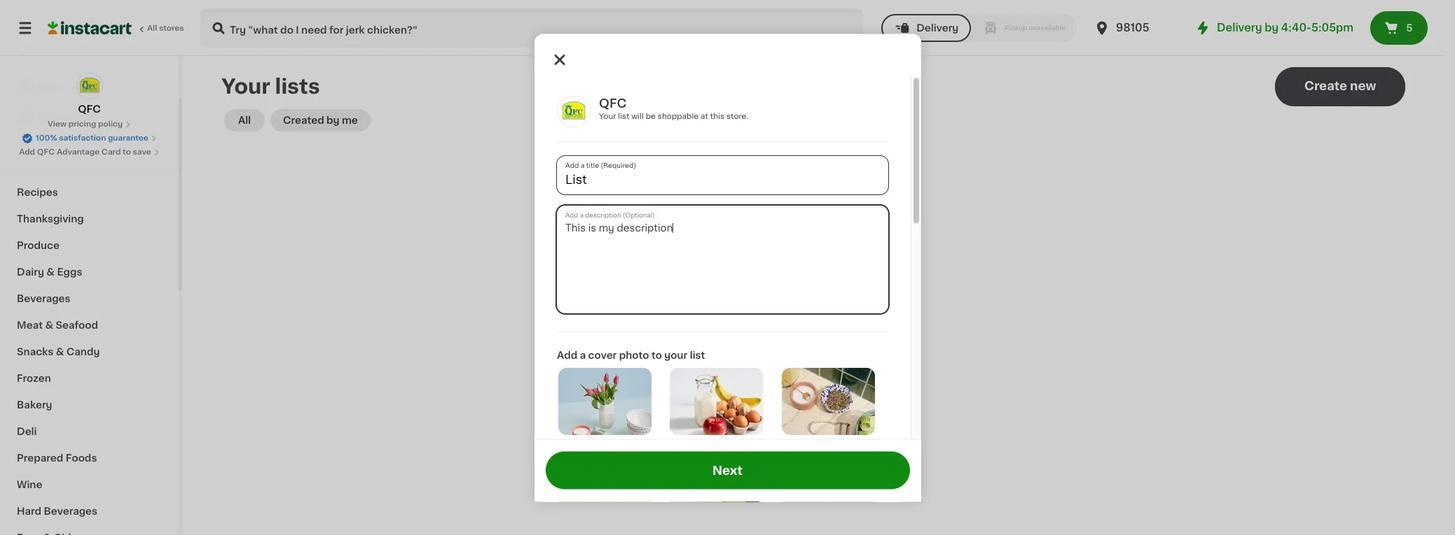 Task type: vqa. For each thing, say whether or not it's contained in the screenshot.
the left the to
yes



Task type: locate. For each thing, give the bounding box(es) containing it.
be
[[645, 112, 655, 120], [827, 306, 840, 316]]

to left the 'your'
[[651, 350, 662, 360]]

Add a title (Required) text field
[[557, 156, 888, 194]]

be inside qfc your list will be shoppable at this store.
[[645, 112, 655, 120]]

& for snacks
[[56, 347, 64, 357]]

1 horizontal spatial add
[[557, 350, 577, 360]]

will right the create on the bottom of page
[[809, 306, 825, 316]]

1 horizontal spatial to
[[651, 350, 662, 360]]

will left shoppable
[[631, 112, 643, 120]]

view pricing policy
[[48, 120, 123, 128]]

0 horizontal spatial lists
[[39, 138, 63, 148]]

lists left you
[[728, 306, 751, 316]]

2 vertical spatial &
[[56, 347, 64, 357]]

add inside dialog
[[557, 350, 577, 360]]

save
[[133, 149, 151, 156]]

0 vertical spatial by
[[1265, 22, 1279, 33]]

0 vertical spatial beverages
[[17, 294, 70, 304]]

delivery for delivery by 4:40-5:05pm
[[1217, 22, 1262, 33]]

qfc logo image
[[76, 73, 103, 99], [557, 95, 590, 127]]

beverages down dairy & eggs
[[17, 294, 70, 304]]

an apple, a small pitcher of milk, a banana, and a carton of 6 eggs. image
[[670, 368, 763, 435]]

dairy & eggs link
[[8, 259, 170, 286]]

1 vertical spatial by
[[327, 116, 340, 125]]

prepared foods
[[17, 454, 97, 464]]

None search field
[[200, 8, 863, 48]]

eggs
[[57, 268, 82, 277]]

lists down 'view'
[[39, 138, 63, 148]]

0 vertical spatial lists
[[39, 138, 63, 148]]

recipes link
[[8, 179, 170, 206]]

next
[[712, 466, 743, 477]]

lists
[[275, 76, 320, 97]]

1 horizontal spatial by
[[1265, 22, 1279, 33]]

buy it again link
[[8, 101, 170, 129]]

dairy & eggs
[[17, 268, 82, 277]]

& inside dairy & eggs link
[[46, 268, 55, 277]]

will for qfc
[[631, 112, 643, 120]]

add qfc advantage card to save
[[19, 149, 151, 156]]

lists inside 'lists' "link"
[[39, 138, 63, 148]]

by left 4:40-
[[1265, 22, 1279, 33]]

0 horizontal spatial all
[[147, 25, 157, 32]]

shop
[[39, 82, 65, 92]]

prepared
[[17, 454, 63, 464]]

0 horizontal spatial delivery
[[917, 23, 959, 33]]

all
[[147, 25, 157, 32], [238, 116, 251, 125]]

by for created
[[327, 116, 340, 125]]

1 vertical spatial add
[[557, 350, 577, 360]]

delivery button
[[881, 14, 971, 42]]

service type group
[[881, 14, 1077, 42]]

be left saved
[[827, 306, 840, 316]]

guarantee
[[108, 135, 148, 142]]

& inside meat & seafood link
[[45, 321, 53, 331]]

1 vertical spatial &
[[45, 321, 53, 331]]

lists for lists
[[39, 138, 63, 148]]

add
[[19, 149, 35, 156], [557, 350, 577, 360]]

0 vertical spatial will
[[631, 112, 643, 120]]

0 horizontal spatial add
[[19, 149, 35, 156]]

1 horizontal spatial qfc
[[78, 104, 101, 114]]

all inside button
[[238, 116, 251, 125]]

1 vertical spatial be
[[827, 306, 840, 316]]

frozen link
[[8, 366, 170, 392]]

next button
[[545, 452, 910, 490]]

1 horizontal spatial delivery
[[1217, 22, 1262, 33]]

1 vertical spatial lists
[[728, 306, 751, 316]]

create new
[[1304, 81, 1376, 92]]

thanksgiving link
[[8, 206, 170, 233]]

delivery inside button
[[917, 23, 959, 33]]

0 vertical spatial &
[[46, 268, 55, 277]]

qfc your list will be shoppable at this store.
[[599, 97, 748, 120]]

1 vertical spatial will
[[809, 306, 825, 316]]

to inside list_add_items dialog
[[651, 350, 662, 360]]

0 horizontal spatial be
[[645, 112, 655, 120]]

all down your lists
[[238, 116, 251, 125]]

by
[[1265, 22, 1279, 33], [327, 116, 340, 125]]

a bar of chocolate cut in half, a yellow pint of white ice cream, a green pint of white ice cream, an open pack of cookies, and a stack of ice cream sandwiches. image
[[558, 443, 651, 510]]

to
[[123, 149, 131, 156], [651, 350, 662, 360]]

0 horizontal spatial qfc logo image
[[76, 73, 103, 99]]

to for your
[[651, 350, 662, 360]]

all left stores on the left
[[147, 25, 157, 32]]

list right the 'your'
[[690, 350, 705, 360]]

add left a on the bottom left of the page
[[557, 350, 577, 360]]

snacks & candy
[[17, 347, 100, 357]]

be left shoppable
[[645, 112, 655, 120]]

will inside qfc your list will be shoppable at this store.
[[631, 112, 643, 120]]

& for dairy
[[46, 268, 55, 277]]

98105
[[1116, 22, 1149, 33]]

5:05pm
[[1312, 22, 1354, 33]]

seafood
[[56, 321, 98, 331]]

qfc inside qfc your list will be shoppable at this store.
[[599, 97, 626, 109]]

will
[[631, 112, 643, 120], [809, 306, 825, 316]]

1 horizontal spatial be
[[827, 306, 840, 316]]

0 horizontal spatial to
[[123, 149, 131, 156]]

beverages
[[17, 294, 70, 304], [44, 507, 97, 517]]

list
[[618, 112, 629, 120], [690, 350, 705, 360]]

you
[[754, 306, 772, 316]]

created by me button
[[270, 109, 370, 132]]

0 horizontal spatial list
[[618, 112, 629, 120]]

at
[[700, 112, 708, 120]]

to down guarantee
[[123, 149, 131, 156]]

produce link
[[8, 233, 170, 259]]

your
[[221, 76, 270, 97], [599, 112, 616, 120]]

pricing
[[68, 120, 96, 128]]

snacks & candy link
[[8, 339, 170, 366]]

& right 'meat'
[[45, 321, 53, 331]]

0 vertical spatial all
[[147, 25, 157, 32]]

100% satisfaction guarantee button
[[22, 130, 157, 144]]

by inside button
[[327, 116, 340, 125]]

& for meat
[[45, 321, 53, 331]]

qfc for qfc your list will be shoppable at this store.
[[599, 97, 626, 109]]

list_add_items dialog
[[534, 34, 921, 536]]

0 vertical spatial add
[[19, 149, 35, 156]]

1 horizontal spatial will
[[809, 306, 825, 316]]

frozen
[[17, 374, 51, 384]]

&
[[46, 268, 55, 277], [45, 321, 53, 331], [56, 347, 64, 357]]

beverages down "wine" link
[[44, 507, 97, 517]]

1 horizontal spatial qfc logo image
[[557, 95, 590, 127]]

by left me
[[327, 116, 340, 125]]

1 horizontal spatial your
[[599, 112, 616, 120]]

1 horizontal spatial all
[[238, 116, 251, 125]]

0 horizontal spatial will
[[631, 112, 643, 120]]

new
[[1350, 81, 1376, 92]]

your
[[664, 350, 687, 360]]

add up recipes
[[19, 149, 35, 156]]

add for add qfc advantage card to save
[[19, 149, 35, 156]]

candy
[[66, 347, 100, 357]]

& left eggs
[[46, 268, 55, 277]]

0 horizontal spatial by
[[327, 116, 340, 125]]

qfc
[[599, 97, 626, 109], [78, 104, 101, 114], [37, 149, 55, 156]]

created by me
[[283, 116, 358, 125]]

snacks
[[17, 347, 53, 357]]

beverages link
[[8, 286, 170, 312]]

1 vertical spatial beverages
[[44, 507, 97, 517]]

lists
[[39, 138, 63, 148], [728, 306, 751, 316]]

0 horizontal spatial your
[[221, 76, 270, 97]]

1 horizontal spatial lists
[[728, 306, 751, 316]]

list left shoppable
[[618, 112, 629, 120]]

meat
[[17, 321, 43, 331]]

shoppable
[[657, 112, 698, 120]]

view
[[48, 120, 67, 128]]

all for all
[[238, 116, 251, 125]]

recipes
[[17, 188, 58, 198]]

0 vertical spatial list
[[618, 112, 629, 120]]

0 vertical spatial be
[[645, 112, 655, 120]]

0 vertical spatial to
[[123, 149, 131, 156]]

a bulb of garlic, a bowl of salt, a bowl of pepper, a bowl of cut celery. image
[[782, 368, 875, 435]]

delivery
[[1217, 22, 1262, 33], [917, 23, 959, 33]]

qfc link
[[76, 73, 103, 116]]

& left candy
[[56, 347, 64, 357]]

1 horizontal spatial list
[[690, 350, 705, 360]]

1 vertical spatial list
[[690, 350, 705, 360]]

1 vertical spatial your
[[599, 112, 616, 120]]

buy
[[39, 110, 59, 120]]

1 vertical spatial to
[[651, 350, 662, 360]]

& inside snacks & candy link
[[56, 347, 64, 357]]

2 horizontal spatial qfc
[[599, 97, 626, 109]]

add for add a cover photo to your list
[[557, 350, 577, 360]]

1 vertical spatial all
[[238, 116, 251, 125]]



Task type: describe. For each thing, give the bounding box(es) containing it.
hard
[[17, 507, 41, 517]]

100%
[[36, 135, 57, 142]]

create new button
[[1275, 67, 1405, 106]]

create
[[775, 306, 806, 316]]

create
[[1304, 81, 1347, 92]]

add a cover photo to your list
[[557, 350, 705, 360]]

0 horizontal spatial qfc
[[37, 149, 55, 156]]

wine link
[[8, 472, 170, 499]]

beverages inside 'link'
[[44, 507, 97, 517]]

be for lists
[[827, 306, 840, 316]]

4:40-
[[1281, 22, 1312, 33]]

store.
[[726, 112, 748, 120]]

hard beverages
[[17, 507, 97, 517]]

deli
[[17, 427, 37, 437]]

bakery
[[17, 401, 52, 411]]

shop link
[[8, 73, 170, 101]]

instacart logo image
[[48, 20, 132, 36]]

again
[[71, 110, 99, 120]]

it
[[61, 110, 68, 120]]

to for save
[[123, 149, 131, 156]]

wine
[[17, 481, 42, 490]]

5
[[1406, 23, 1413, 33]]

lists you create will be saved here.
[[728, 306, 899, 316]]

by for delivery
[[1265, 22, 1279, 33]]

buy it again
[[39, 110, 99, 120]]

0 vertical spatial your
[[221, 76, 270, 97]]

satisfaction
[[59, 135, 106, 142]]

this
[[710, 112, 724, 120]]

5 button
[[1370, 11, 1428, 45]]

your inside qfc your list will be shoppable at this store.
[[599, 112, 616, 120]]

lists link
[[8, 129, 170, 157]]

be for qfc
[[645, 112, 655, 120]]

all stores link
[[48, 8, 185, 48]]

dairy
[[17, 268, 44, 277]]

will for lists
[[809, 306, 825, 316]]

98105 button
[[1094, 8, 1178, 48]]

lists for lists you create will be saved here.
[[728, 306, 751, 316]]

delivery by 4:40-5:05pm
[[1217, 22, 1354, 33]]

hard beverages link
[[8, 499, 170, 525]]

delivery for delivery
[[917, 23, 959, 33]]

stores
[[159, 25, 184, 32]]

here.
[[874, 306, 899, 316]]

deli link
[[8, 419, 170, 446]]

list inside qfc your list will be shoppable at this store.
[[618, 112, 629, 120]]

saved
[[842, 306, 872, 316]]

created
[[283, 116, 324, 125]]

all for all stores
[[147, 25, 157, 32]]

add qfc advantage card to save link
[[19, 147, 160, 158]]

delivery by 4:40-5:05pm link
[[1195, 20, 1354, 36]]

advantage
[[57, 149, 100, 156]]

qfc logo image inside list_add_items dialog
[[557, 95, 590, 127]]

an shopper setting a bag of groceries down at someone's door. image
[[670, 443, 763, 510]]

bakery link
[[8, 392, 170, 419]]

meat & seafood
[[17, 321, 98, 331]]

cover
[[588, 350, 616, 360]]

your lists
[[221, 76, 320, 97]]

prepared foods link
[[8, 446, 170, 472]]

thanksgiving
[[17, 214, 84, 224]]

a small white vase of pink tulips, a stack of 3 white bowls, and a rolled napkin. image
[[558, 368, 651, 435]]

foods
[[66, 454, 97, 464]]

This is my description text field
[[557, 205, 888, 313]]

view pricing policy link
[[48, 119, 131, 130]]

photo
[[619, 350, 649, 360]]

meat & seafood link
[[8, 312, 170, 339]]

produce
[[17, 241, 60, 251]]

all button
[[224, 109, 265, 132]]

qfc for qfc
[[78, 104, 101, 114]]

card
[[101, 149, 121, 156]]

a
[[579, 350, 585, 360]]

all stores
[[147, 25, 184, 32]]

100% satisfaction guarantee
[[36, 135, 148, 142]]

pressed powder, foundation, lip stick, and makeup brushes. image
[[782, 443, 875, 510]]

policy
[[98, 120, 123, 128]]

me
[[342, 116, 358, 125]]



